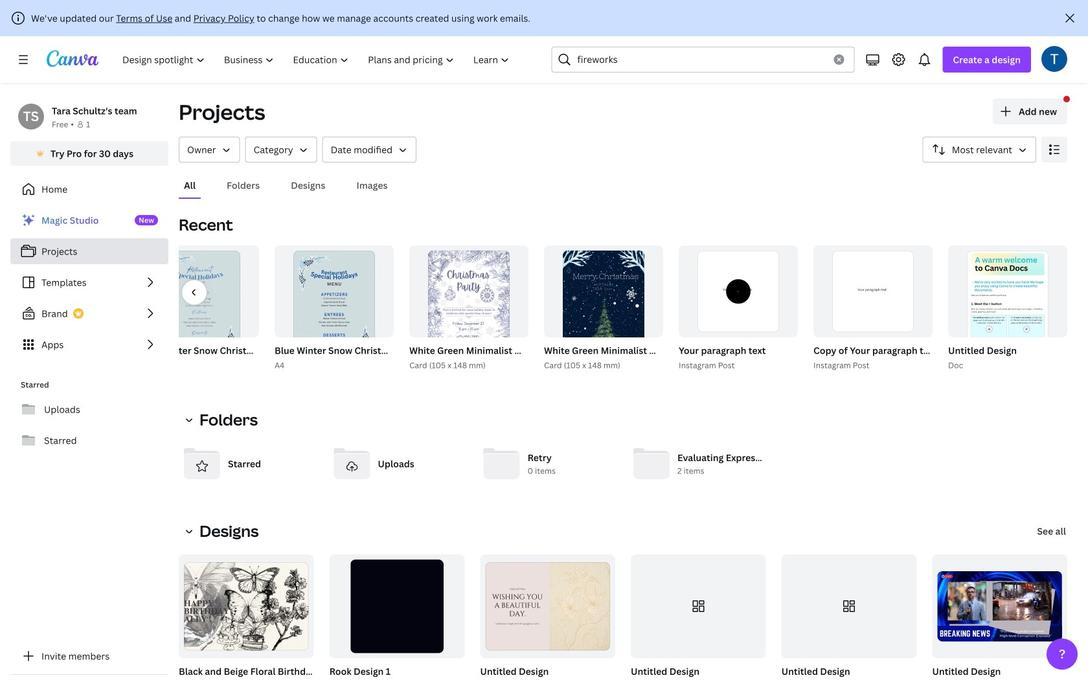 Task type: vqa. For each thing, say whether or not it's contained in the screenshot.
Date modified button at the left top
yes



Task type: describe. For each thing, give the bounding box(es) containing it.
tara schultz image
[[1042, 46, 1068, 72]]

tara schultz's team element
[[18, 104, 44, 130]]

top level navigation element
[[114, 47, 521, 73]]

Sort by button
[[923, 137, 1037, 163]]

Date modified button
[[323, 137, 417, 163]]

Search search field
[[578, 47, 827, 72]]



Task type: locate. For each thing, give the bounding box(es) containing it.
group
[[137, 246, 292, 372], [272, 246, 427, 372], [407, 246, 648, 372], [410, 246, 529, 366], [542, 246, 783, 372], [544, 246, 664, 366], [677, 246, 799, 372], [679, 246, 799, 338], [812, 246, 938, 372], [814, 246, 933, 338], [946, 246, 1068, 372], [949, 246, 1068, 366], [176, 555, 342, 681], [179, 555, 314, 659], [327, 555, 465, 681], [330, 555, 465, 659], [478, 555, 616, 681], [481, 555, 616, 659], [629, 555, 767, 681], [631, 555, 767, 659], [780, 555, 917, 681], [782, 555, 917, 659], [930, 555, 1068, 681], [933, 555, 1068, 659]]

Owner button
[[179, 137, 240, 163]]

list
[[10, 207, 169, 358]]

Category button
[[245, 137, 317, 163]]

None search field
[[552, 47, 855, 73]]

tara schultz's team image
[[18, 104, 44, 130]]



